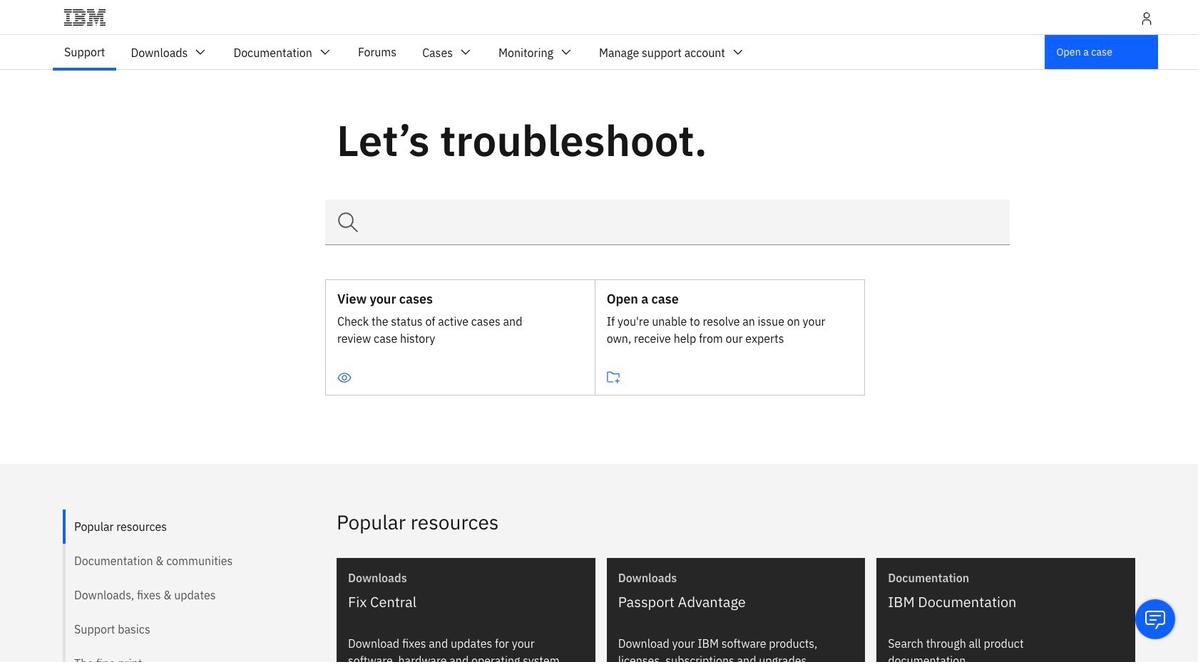 Task type: describe. For each thing, give the bounding box(es) containing it.
open the chat window image
[[1144, 608, 1167, 631]]

ibm element
[[34, 0, 1164, 34]]

download fixes and updates for your software, hardware and operating system region
[[337, 559, 595, 663]]

user profile image
[[1140, 11, 1154, 26]]



Task type: vqa. For each thing, say whether or not it's contained in the screenshot.
"Let'S Talk" element
no



Task type: locate. For each thing, give the bounding box(es) containing it.
None text field
[[325, 200, 1010, 245]]

menu bar
[[51, 35, 758, 69]]

download your ibm software products, licenses, subscriptions and upgrades region
[[607, 559, 865, 663]]

search through all product documentation region
[[877, 559, 1136, 663]]

None search field
[[325, 200, 1010, 245]]



